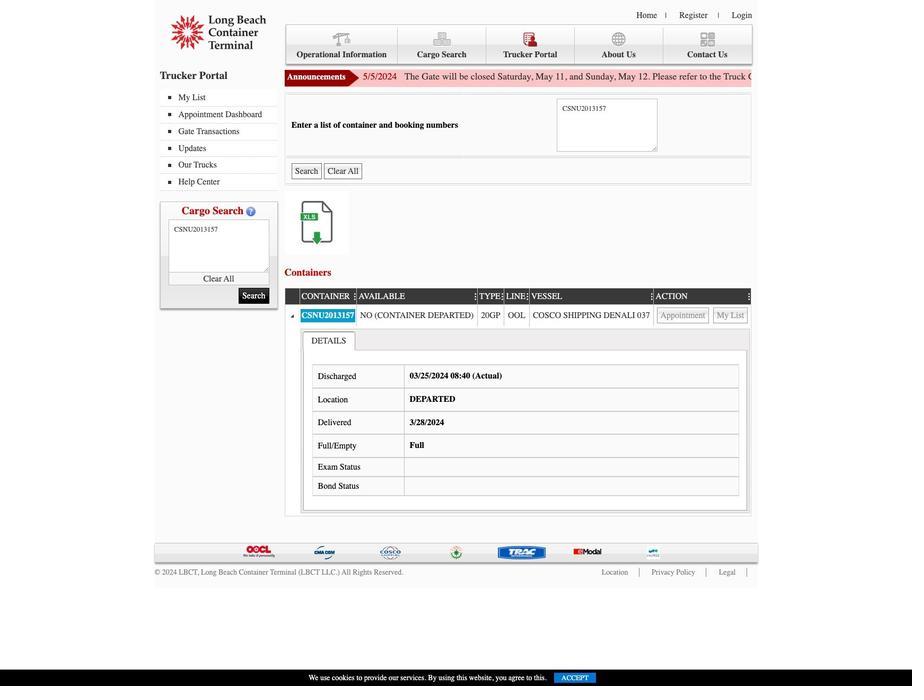 Task type: locate. For each thing, give the bounding box(es) containing it.
action edit column settings image
[[745, 293, 751, 301]]

cell
[[285, 305, 299, 326], [299, 305, 356, 326], [356, 305, 477, 326], [477, 305, 504, 326], [504, 305, 529, 326], [529, 305, 653, 326], [653, 305, 751, 326], [285, 326, 299, 516], [299, 326, 751, 516]]

row
[[285, 288, 756, 305], [285, 305, 751, 326], [285, 326, 751, 516]]

tree grid
[[285, 288, 756, 516]]

Enter container numbers and/ or booking numbers. Press ESC to reset input box text field
[[557, 99, 657, 152]]

tab list
[[303, 332, 355, 351]]

0 horizontal spatial menu bar
[[160, 90, 282, 191]]

2 row from the top
[[285, 305, 751, 326]]

1 vertical spatial menu bar
[[160, 90, 282, 191]]

menu bar
[[286, 24, 752, 64], [160, 90, 282, 191]]

row group
[[285, 305, 751, 516]]

None button
[[324, 163, 362, 179], [657, 308, 709, 324], [713, 308, 748, 324], [324, 163, 362, 179], [657, 308, 709, 324], [713, 308, 748, 324]]

column header
[[285, 289, 299, 305]]

0 vertical spatial menu bar
[[286, 24, 752, 64]]

1 row from the top
[[285, 288, 756, 305]]

column header inside 'row'
[[285, 289, 299, 305]]

None submit
[[291, 163, 322, 179], [239, 288, 269, 304], [291, 163, 322, 179], [239, 288, 269, 304]]

tab
[[303, 332, 355, 351]]



Task type: vqa. For each thing, say whether or not it's contained in the screenshot.
fourth SHIPPING from the bottom of the row group containing COSCO SHIPPING PEONY 025
no



Task type: describe. For each thing, give the bounding box(es) containing it.
vessel edit column settings image
[[648, 293, 653, 301]]

tab inside 'row'
[[303, 332, 355, 351]]

available edit column settings image
[[472, 293, 477, 301]]

3 row from the top
[[285, 326, 751, 516]]

type edit column settings image
[[499, 293, 504, 301]]

container edit column settings image
[[351, 293, 356, 301]]

Enter container numbers and/ or booking numbers.  text field
[[168, 220, 269, 273]]

line edit column settings image
[[524, 293, 529, 301]]

1 horizontal spatial menu bar
[[286, 24, 752, 64]]



